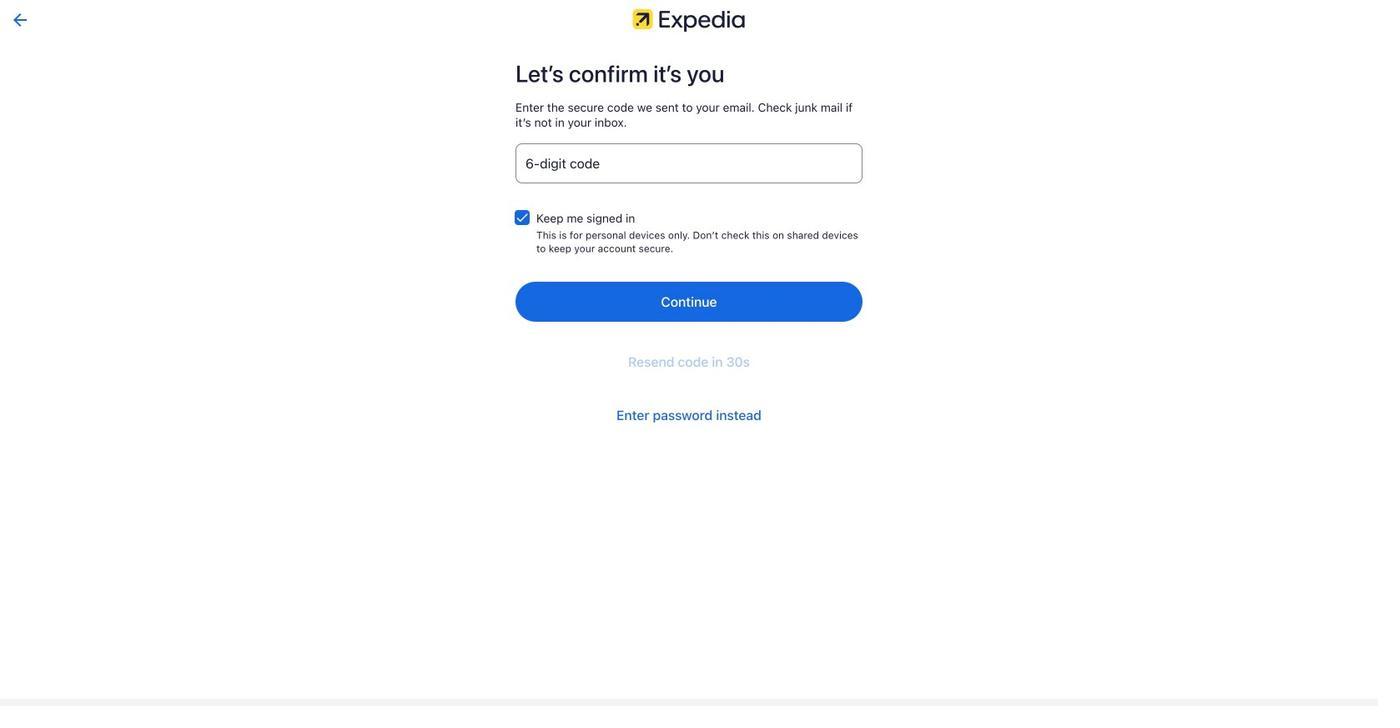 Task type: vqa. For each thing, say whether or not it's contained in the screenshot.
'Text Field'
yes



Task type: locate. For each thing, give the bounding box(es) containing it.
None text field
[[516, 143, 863, 184]]

expedia image
[[633, 7, 745, 32]]



Task type: describe. For each thing, give the bounding box(es) containing it.
go back image
[[10, 10, 30, 30]]

go back image
[[13, 13, 27, 27]]



